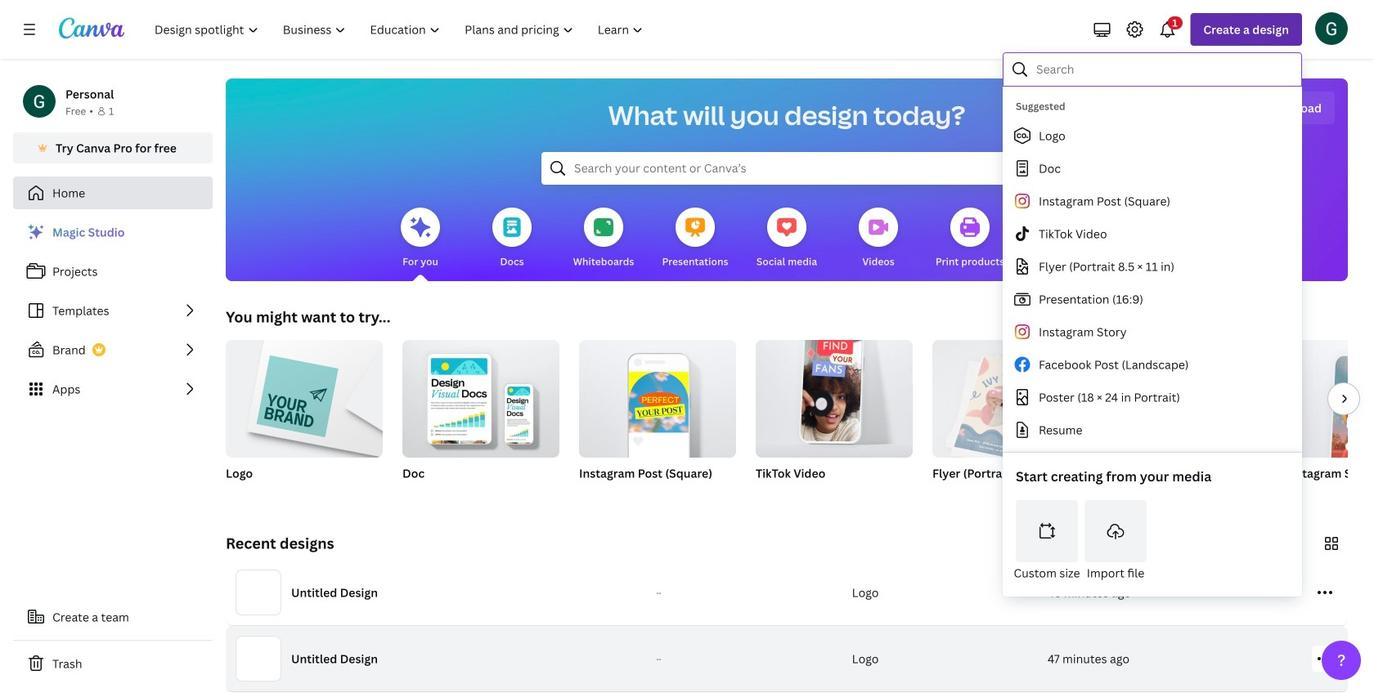 Task type: vqa. For each thing, say whether or not it's contained in the screenshot.
2nd Design
no



Task type: describe. For each thing, give the bounding box(es) containing it.
greg robinson image
[[1315, 12, 1348, 45]]

0 vertical spatial search search field
[[1036, 54, 1291, 85]]



Task type: locate. For each thing, give the bounding box(es) containing it.
0 horizontal spatial search search field
[[574, 153, 1000, 184]]

group
[[756, 331, 913, 502], [756, 331, 913, 458], [226, 334, 383, 502], [226, 334, 383, 458], [402, 334, 559, 502], [402, 334, 559, 458], [579, 340, 736, 502], [579, 340, 736, 458], [932, 340, 1090, 502], [932, 340, 1090, 463], [1109, 340, 1266, 502], [1286, 340, 1374, 502]]

1 vertical spatial search search field
[[574, 153, 1000, 184]]

top level navigation element
[[144, 13, 657, 46]]

1 horizontal spatial search search field
[[1036, 54, 1291, 85]]

list
[[13, 216, 213, 406]]

None search field
[[541, 152, 1032, 185]]

Search search field
[[1036, 54, 1291, 85], [574, 153, 1000, 184]]



